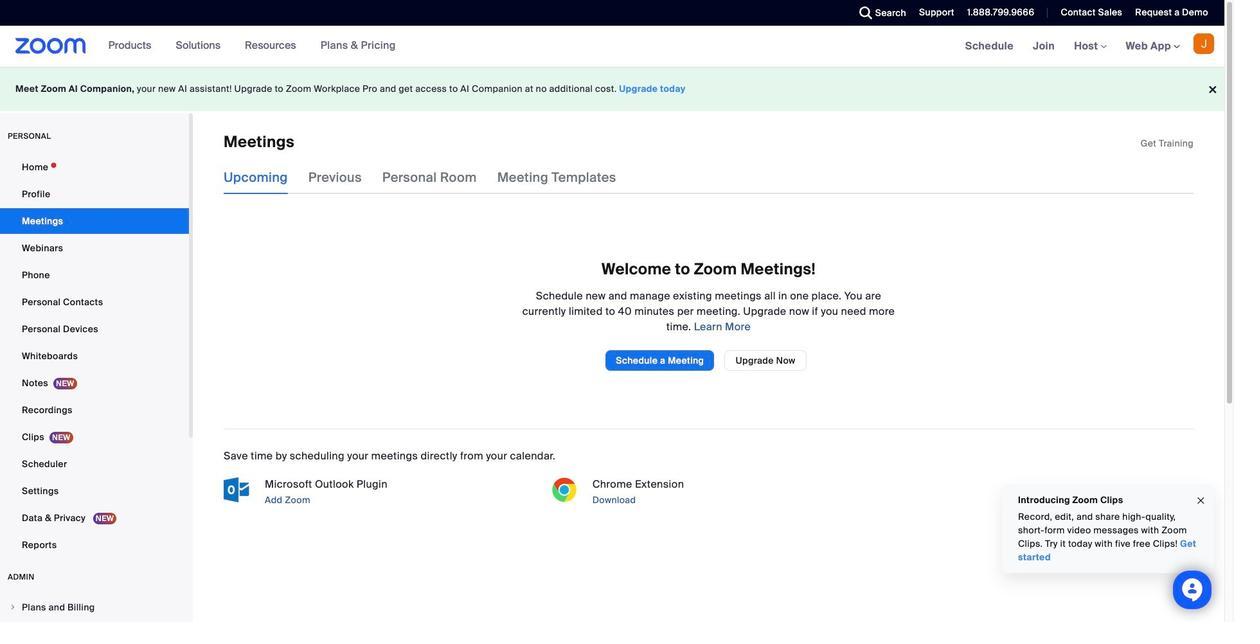 Task type: vqa. For each thing, say whether or not it's contained in the screenshot.
right icon for sixth "menu item" from the bottom
no



Task type: locate. For each thing, give the bounding box(es) containing it.
footer
[[0, 67, 1225, 111]]

menu item
[[0, 595, 189, 620]]

product information navigation
[[99, 26, 406, 67]]

banner
[[0, 26, 1225, 68]]

application
[[1141, 137, 1194, 150]]

meetings navigation
[[956, 26, 1225, 68]]



Task type: describe. For each thing, give the bounding box(es) containing it.
zoom logo image
[[15, 38, 86, 54]]

tabs of meeting tab list
[[224, 161, 637, 194]]

right image
[[9, 604, 17, 611]]

profile picture image
[[1194, 33, 1214, 54]]

close image
[[1196, 493, 1206, 508]]

personal menu menu
[[0, 154, 189, 559]]



